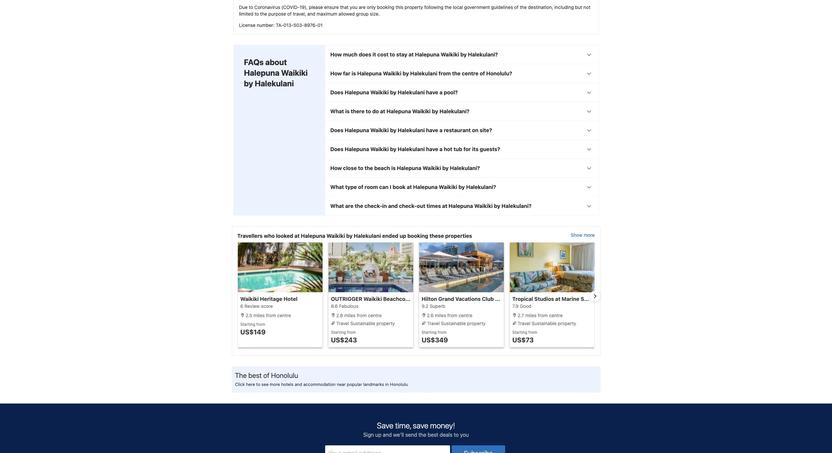 Task type: describe. For each thing, give the bounding box(es) containing it.
who
[[264, 233, 275, 239]]

9.2 superb
[[422, 303, 445, 309]]

2.6
[[427, 313, 434, 318]]

have for restaurant
[[426, 127, 439, 133]]

the left destination,
[[520, 4, 527, 10]]

8976-
[[304, 22, 318, 28]]

travel for us$73
[[518, 321, 531, 326]]

what for what type of room can i book at halepuna waikiki by halekulani?
[[331, 184, 344, 190]]

region containing us$149
[[232, 243, 600, 350]]

for
[[464, 146, 471, 152]]

starting for us$149
[[240, 322, 255, 327]]

that
[[340, 4, 349, 10]]

to inside the how much does it cost to stay at halepuna waikiki by halekulani? dropdown button
[[390, 51, 395, 57]]

miles for us$243
[[345, 313, 356, 318]]

us$73
[[513, 336, 534, 344]]

to inside save time, save money! sign up and we'll send the best deals to you
[[454, 432, 459, 438]]

us$149
[[240, 328, 266, 336]]

type
[[345, 184, 357, 190]]

due to coronavirus (covid-19), please ensure that you are only booking this property following the local government guidelines of the destination, including but not limited to the purpose of travel, and maximum allowed group size.
[[239, 4, 591, 17]]

what type of room can i book at halepuna waikiki by halekulani? button
[[325, 178, 599, 196]]

starting from us$349
[[422, 330, 448, 344]]

1 miles from the left
[[254, 313, 265, 318]]

a for hot
[[440, 146, 443, 152]]

8.6 fabulous
[[331, 303, 359, 309]]

the left the beach
[[365, 165, 373, 171]]

on
[[472, 127, 479, 133]]

sustainable for us$349
[[441, 321, 466, 326]]

you inside due to coronavirus (covid-19), please ensure that you are only booking this property following the local government guidelines of the destination, including but not limited to the purpose of travel, and maximum allowed group size.
[[350, 4, 358, 10]]

times
[[427, 203, 441, 209]]

have for hot
[[426, 146, 439, 152]]

booking inside due to coronavirus (covid-19), please ensure that you are only booking this property following the local government guidelines of the destination, including but not limited to the purpose of travel, and maximum allowed group size.
[[377, 4, 395, 10]]

halepuna inside how close to the beach is halepuna waikiki by halekulani? dropdown button
[[397, 165, 422, 171]]

far
[[343, 70, 351, 76]]

does halepuna waikiki by halekulani have a restaurant on site? button
[[325, 121, 599, 140]]

at inside dropdown button
[[409, 51, 414, 57]]

property for us$349
[[468, 321, 486, 326]]

of inside how far is halepuna waikiki by halekulani from the centre of honolulu? dropdown button
[[480, 70, 485, 76]]

are inside due to coronavirus (covid-19), please ensure that you are only booking this property following the local government guidelines of the destination, including but not limited to the purpose of travel, and maximum allowed group size.
[[359, 4, 366, 10]]

sustainable for us$243
[[351, 321, 376, 326]]

faqs
[[244, 57, 264, 67]]

and inside due to coronavirus (covid-19), please ensure that you are only booking this property following the local government guidelines of the destination, including but not limited to the purpose of travel, and maximum allowed group size.
[[308, 11, 316, 17]]

travel,
[[293, 11, 306, 17]]

best inside save time, save money! sign up and we'll send the best deals to you
[[428, 432, 439, 438]]

beach
[[375, 165, 390, 171]]

cost
[[378, 51, 389, 57]]

from inside starting from us$349
[[438, 330, 447, 335]]

how for how much does it cost to stay at halepuna waikiki by halekulani?
[[331, 51, 342, 57]]

are inside what are the check-in and check-out times at halepuna waikiki by halekulani? dropdown button
[[345, 203, 354, 209]]

only
[[367, 4, 376, 10]]

travel for us$243
[[336, 321, 349, 326]]

does for does halepuna waikiki by halekulani have a hot tub for its guests?
[[331, 146, 344, 152]]

halepuna inside the what is there to do at halepuna waikiki by halekulani? dropdown button
[[387, 108, 411, 114]]

grand
[[439, 296, 454, 302]]

travel sustainable property for us$349
[[426, 321, 486, 326]]

halepuna inside does halepuna waikiki by halekulani have a restaurant on site? dropdown button
[[345, 127, 369, 133]]

what are the check-in and check-out times at halepuna waikiki by halekulani? button
[[325, 197, 599, 215]]

hilton grand vacations club hokulani waikiki honolulu 9.2 superb
[[422, 296, 562, 309]]

you inside save time, save money! sign up and we'll send the best deals to you
[[460, 432, 469, 438]]

at inside dropdown button
[[380, 108, 386, 114]]

hilton
[[422, 296, 437, 302]]

ensure
[[324, 4, 339, 10]]

halepuna inside what type of room can i book at halepuna waikiki by halekulani? dropdown button
[[413, 184, 438, 190]]

government
[[465, 4, 490, 10]]

how close to the beach is halepuna waikiki by halekulani? button
[[325, 159, 599, 177]]

the up does halepuna waikiki by halekulani have a pool? dropdown button
[[452, 70, 461, 76]]

7.9 good
[[513, 303, 532, 309]]

restaurant
[[444, 127, 471, 133]]

guidelines
[[492, 4, 513, 10]]

1 horizontal spatial honolulu
[[390, 382, 408, 387]]

by inside dropdown button
[[432, 108, 439, 114]]

how far is halepuna waikiki by halekulani from the centre of honolulu?
[[331, 70, 513, 76]]

outrigger
[[331, 296, 363, 302]]

maximum
[[317, 11, 338, 17]]

hotels
[[281, 382, 294, 387]]

local
[[453, 4, 463, 10]]

room
[[365, 184, 378, 190]]

much
[[343, 51, 358, 57]]

do
[[373, 108, 379, 114]]

from right 2.7
[[538, 313, 548, 318]]

license
[[239, 22, 256, 28]]

travel sustainable property for us$243
[[335, 321, 395, 326]]

allowed
[[339, 11, 355, 17]]

waikiki inside dropdown button
[[441, 51, 459, 57]]

is inside dropdown button
[[345, 108, 350, 114]]

more inside the best of honolulu click here to see more hotels and accommodation near popular landmarks in honolulu
[[270, 382, 280, 387]]

halekulani? inside dropdown button
[[468, 51, 498, 57]]

013-
[[284, 22, 294, 28]]

centre inside how far is halepuna waikiki by halekulani from the centre of honolulu? dropdown button
[[462, 70, 479, 76]]

2 check- from the left
[[399, 203, 417, 209]]

travel for us$349
[[427, 321, 440, 326]]

from down grand
[[448, 313, 458, 318]]

best inside the best of honolulu click here to see more hotels and accommodation near popular landmarks in honolulu
[[249, 372, 262, 380]]

score
[[261, 303, 273, 309]]

what are the check-in and check-out times at halepuna waikiki by halekulani?
[[331, 203, 532, 209]]

close
[[343, 165, 357, 171]]

the best of honolulu click here to see more hotels and accommodation near popular landmarks in honolulu
[[235, 372, 408, 387]]

travel sustainable property for us$73
[[517, 321, 577, 326]]

these
[[430, 233, 444, 239]]

miles for us$349
[[435, 313, 446, 318]]

hot
[[444, 146, 453, 152]]

from down score
[[266, 313, 276, 318]]

from inside dropdown button
[[439, 70, 451, 76]]

halekulani inside the faqs about halepuna waikiki by halekulani
[[255, 79, 294, 88]]

halekulani down "how far is halepuna waikiki by halekulani from the centre of honolulu?"
[[398, 89, 425, 95]]

accommodation
[[304, 382, 336, 387]]

the down type
[[355, 203, 363, 209]]

ta-
[[276, 22, 284, 28]]

waikiki inside "hilton grand vacations club hokulani waikiki honolulu 9.2 superb"
[[519, 296, 538, 302]]

from inside starting from us$243
[[347, 330, 356, 335]]

from inside starting from us$149
[[257, 322, 265, 327]]

starting for us$73
[[513, 330, 528, 335]]

starting from us$243
[[331, 330, 357, 344]]

hotel inside the outrigger waikiki beachcomber hotel 8.6 fabulous
[[420, 296, 434, 302]]

looked
[[276, 233, 293, 239]]

1 horizontal spatial is
[[352, 70, 356, 76]]

outrigger waikiki beachcomber hotel 8.6 fabulous
[[331, 296, 434, 309]]

not
[[584, 4, 591, 10]]

503-
[[294, 22, 304, 28]]

at right times on the right top of page
[[443, 203, 448, 209]]

it
[[373, 51, 376, 57]]

property for us$243
[[377, 321, 395, 326]]

properties
[[446, 233, 472, 239]]

money!
[[430, 421, 455, 430]]

to inside the what is there to do at halepuna waikiki by halekulani? dropdown button
[[366, 108, 371, 114]]

coronavirus
[[255, 4, 280, 10]]

beachcomber
[[383, 296, 419, 302]]

01
[[318, 22, 323, 28]]

size.
[[370, 11, 380, 17]]

miles for us$73
[[526, 313, 537, 318]]

of down (covid-
[[287, 11, 292, 17]]

of right "guidelines"
[[515, 4, 519, 10]]

hotel inside waikiki heritage hotel 6 review score
[[284, 296, 298, 302]]

show more
[[571, 232, 595, 238]]

waikiki inside waikiki heritage hotel 6 review score
[[240, 296, 259, 302]]

halepuna inside what are the check-in and check-out times at halepuna waikiki by halekulani? dropdown button
[[449, 203, 473, 209]]

from inside starting from us$73
[[529, 330, 538, 335]]

halekulani up the does halepuna waikiki by halekulani have a hot tub for its guests?
[[398, 127, 425, 133]]

starting for us$349
[[422, 330, 437, 335]]

halekulani? inside dropdown button
[[440, 108, 470, 114]]

2.5
[[246, 313, 252, 318]]

limited
[[239, 11, 254, 17]]

guests?
[[480, 146, 501, 152]]

including
[[555, 4, 574, 10]]



Task type: locate. For each thing, give the bounding box(es) containing it.
from up us$349
[[438, 330, 447, 335]]

club
[[482, 296, 494, 302]]

0 horizontal spatial sustainable
[[351, 321, 376, 326]]

license number: ta-013-503-8976-01
[[239, 22, 323, 28]]

the left local
[[445, 4, 452, 10]]

0 vertical spatial are
[[359, 4, 366, 10]]

booking left these
[[408, 233, 429, 239]]

halepuna up close on the left of page
[[345, 146, 369, 152]]

a left the restaurant
[[440, 127, 443, 133]]

starting up us$349
[[422, 330, 437, 335]]

2 how from the top
[[331, 70, 342, 76]]

1 travel sustainable property from the left
[[335, 321, 395, 326]]

1 horizontal spatial travel sustainable property
[[426, 321, 486, 326]]

6 review
[[240, 303, 260, 309]]

the inside save time, save money! sign up and we'll send the best deals to you
[[419, 432, 427, 438]]

1 horizontal spatial you
[[460, 432, 469, 438]]

faqs about halepuna waikiki by halekulani
[[244, 57, 308, 88]]

sustainable down "2.8 miles from centre"
[[351, 321, 376, 326]]

and down i
[[388, 203, 398, 209]]

time,
[[396, 421, 411, 430]]

of inside the best of honolulu click here to see more hotels and accommodation near popular landmarks in honolulu
[[264, 372, 270, 380]]

a for pool?
[[440, 89, 443, 95]]

by inside dropdown button
[[461, 51, 467, 57]]

pool?
[[444, 89, 458, 95]]

to right close on the left of page
[[358, 165, 364, 171]]

halepuna
[[415, 51, 440, 57], [244, 68, 280, 77], [357, 70, 382, 76], [345, 89, 369, 95], [387, 108, 411, 114], [345, 127, 369, 133], [345, 146, 369, 152], [397, 165, 422, 171], [413, 184, 438, 190], [449, 203, 473, 209], [301, 233, 326, 239]]

19),
[[300, 4, 308, 10]]

of right type
[[358, 184, 364, 190]]

halekulani down about
[[255, 79, 294, 88]]

this
[[396, 4, 404, 10]]

miles right 2.6
[[435, 313, 446, 318]]

heritage
[[260, 296, 283, 302]]

1 horizontal spatial sustainable
[[441, 321, 466, 326]]

how far is halepuna waikiki by halekulani from the centre of honolulu? button
[[325, 64, 599, 83]]

travel down the 2.8 in the left of the page
[[336, 321, 349, 326]]

halepuna up there at the top left of the page
[[345, 89, 369, 95]]

2.7 miles from centre
[[517, 313, 563, 318]]

2 vertical spatial how
[[331, 165, 342, 171]]

are up group
[[359, 4, 366, 10]]

you right deals in the right of the page
[[460, 432, 469, 438]]

stay
[[397, 51, 408, 57]]

halepuna inside does halepuna waikiki by halekulani have a hot tub for its guests? dropdown button
[[345, 146, 369, 152]]

how much does it cost to stay at halepuna waikiki by halekulani? button
[[325, 45, 599, 64]]

of
[[515, 4, 519, 10], [287, 11, 292, 17], [480, 70, 485, 76], [358, 184, 364, 190], [264, 372, 270, 380]]

starting inside starting from us$349
[[422, 330, 437, 335]]

halepuna inside how far is halepuna waikiki by halekulani from the centre of honolulu? dropdown button
[[357, 70, 382, 76]]

to
[[249, 4, 253, 10], [255, 11, 259, 17], [390, 51, 395, 57], [366, 108, 371, 114], [358, 165, 364, 171], [256, 382, 260, 387], [454, 432, 459, 438]]

hokulani
[[495, 296, 518, 302]]

to left the do
[[366, 108, 371, 114]]

does halepuna waikiki by halekulani have a restaurant on site?
[[331, 127, 492, 133]]

to left see
[[256, 382, 260, 387]]

2 vertical spatial is
[[392, 165, 396, 171]]

miles right 2.5
[[254, 313, 265, 318]]

to inside the best of honolulu click here to see more hotels and accommodation near popular landmarks in honolulu
[[256, 382, 260, 387]]

halekulani down does halepuna waikiki by halekulani have a restaurant on site? on the top
[[398, 146, 425, 152]]

3 have from the top
[[426, 146, 439, 152]]

starting inside starting from us$243
[[331, 330, 346, 335]]

have for pool?
[[426, 89, 439, 95]]

0 horizontal spatial are
[[345, 203, 354, 209]]

0 vertical spatial more
[[584, 232, 595, 238]]

3 what from the top
[[331, 203, 344, 209]]

vacations
[[456, 296, 481, 302]]

by inside the faqs about halepuna waikiki by halekulani
[[244, 79, 253, 88]]

0 vertical spatial have
[[426, 89, 439, 95]]

sustainable down 2.7 miles from centre in the bottom of the page
[[532, 321, 557, 326]]

halepuna inside the faqs about halepuna waikiki by halekulani
[[244, 68, 280, 77]]

show more link
[[571, 232, 595, 240]]

1 does from the top
[[331, 89, 344, 95]]

1 a from the top
[[440, 89, 443, 95]]

halekulani down how much does it cost to stay at halepuna waikiki by halekulani? at the top of the page
[[411, 70, 438, 76]]

at right looked at the bottom left of page
[[295, 233, 300, 239]]

what for what is there to do at halepuna waikiki by halekulani?
[[331, 108, 344, 114]]

miles right 2.7
[[526, 313, 537, 318]]

site?
[[480, 127, 492, 133]]

halepuna inside does halepuna waikiki by halekulani have a pool? dropdown button
[[345, 89, 369, 95]]

1 vertical spatial honolulu
[[271, 372, 298, 380]]

2 horizontal spatial sustainable
[[532, 321, 557, 326]]

3 travel from the left
[[518, 321, 531, 326]]

show
[[571, 232, 583, 238]]

halepuna up "how far is halepuna waikiki by halekulani from the centre of honolulu?"
[[415, 51, 440, 57]]

click
[[235, 382, 245, 387]]

1 horizontal spatial booking
[[408, 233, 429, 239]]

more right the show
[[584, 232, 595, 238]]

halekulani?
[[468, 51, 498, 57], [440, 108, 470, 114], [450, 165, 480, 171], [466, 184, 496, 190], [502, 203, 532, 209]]

from up pool?
[[439, 70, 451, 76]]

2 vertical spatial a
[[440, 146, 443, 152]]

1 what from the top
[[331, 108, 344, 114]]

centre for us$349
[[459, 313, 473, 318]]

does for does halepuna waikiki by halekulani have a pool?
[[331, 89, 344, 95]]

0 vertical spatial booking
[[377, 4, 395, 10]]

in inside the best of honolulu click here to see more hotels and accommodation near popular landmarks in honolulu
[[386, 382, 389, 387]]

and inside the best of honolulu click here to see more hotels and accommodation near popular landmarks in honolulu
[[295, 382, 302, 387]]

ended
[[382, 233, 399, 239]]

property down the outrigger waikiki beachcomber hotel 8.6 fabulous
[[377, 321, 395, 326]]

1 vertical spatial are
[[345, 203, 354, 209]]

2.7
[[518, 313, 524, 318]]

and right hotels
[[295, 382, 302, 387]]

halepuna down there at the top left of the page
[[345, 127, 369, 133]]

at right the do
[[380, 108, 386, 114]]

1 vertical spatial booking
[[408, 233, 429, 239]]

to right limited
[[255, 11, 259, 17]]

3 a from the top
[[440, 146, 443, 152]]

have left pool?
[[426, 89, 439, 95]]

what is there to do at halepuna waikiki by halekulani? button
[[325, 102, 599, 121]]

0 vertical spatial in
[[383, 203, 387, 209]]

starting up the us$243
[[331, 330, 346, 335]]

0 vertical spatial up
[[400, 233, 406, 239]]

0 vertical spatial you
[[350, 4, 358, 10]]

does halepuna waikiki by halekulani have a hot tub for its guests?
[[331, 146, 501, 152]]

save
[[413, 421, 429, 430]]

in right landmarks
[[386, 382, 389, 387]]

group
[[356, 11, 369, 17]]

the
[[235, 372, 247, 380]]

2 vertical spatial does
[[331, 146, 344, 152]]

starting from us$73
[[513, 330, 538, 344]]

waikiki inside the faqs about halepuna waikiki by halekulani
[[281, 68, 308, 77]]

and down please
[[308, 11, 316, 17]]

3 sustainable from the left
[[532, 321, 557, 326]]

halekulani left "ended"
[[354, 233, 381, 239]]

is right the beach
[[392, 165, 396, 171]]

hotel up 9.2 superb
[[420, 296, 434, 302]]

from down "8.6 fabulous"
[[357, 313, 367, 318]]

how left far
[[331, 70, 342, 76]]

of inside what type of room can i book at halepuna waikiki by halekulani? dropdown button
[[358, 184, 364, 190]]

0 horizontal spatial travel sustainable property
[[335, 321, 395, 326]]

2 a from the top
[[440, 127, 443, 133]]

2 vertical spatial what
[[331, 203, 344, 209]]

0 vertical spatial best
[[249, 372, 262, 380]]

how inside dropdown button
[[331, 51, 342, 57]]

what inside dropdown button
[[331, 108, 344, 114]]

up right sign
[[376, 432, 382, 438]]

1 travel from the left
[[336, 321, 349, 326]]

travel sustainable property
[[335, 321, 395, 326], [426, 321, 486, 326], [517, 321, 577, 326]]

does halepuna waikiki by halekulani have a hot tub for its guests? button
[[325, 140, 599, 159]]

what for what are the check-in and check-out times at halepuna waikiki by halekulani?
[[331, 203, 344, 209]]

and inside save time, save money! sign up and we'll send the best deals to you
[[383, 432, 392, 438]]

is left there at the top left of the page
[[345, 108, 350, 114]]

halepuna up out
[[413, 184, 438, 190]]

0 horizontal spatial is
[[345, 108, 350, 114]]

2 horizontal spatial travel
[[518, 321, 531, 326]]

at right book
[[407, 184, 412, 190]]

from up the us$243
[[347, 330, 356, 335]]

i
[[390, 184, 392, 190]]

halepuna right looked at the bottom left of page
[[301, 233, 326, 239]]

0 vertical spatial is
[[352, 70, 356, 76]]

4 miles from the left
[[526, 313, 537, 318]]

and inside dropdown button
[[388, 203, 398, 209]]

but
[[576, 4, 583, 10]]

in inside dropdown button
[[383, 203, 387, 209]]

starting
[[240, 322, 255, 327], [331, 330, 346, 335], [422, 330, 437, 335], [513, 330, 528, 335]]

check- down what type of room can i book at halepuna waikiki by halekulani?
[[399, 203, 417, 209]]

have inside does halepuna waikiki by halekulani have a restaurant on site? dropdown button
[[426, 127, 439, 133]]

waikiki inside dropdown button
[[413, 108, 431, 114]]

halepuna down what type of room can i book at halepuna waikiki by halekulani? dropdown button
[[449, 203, 473, 209]]

region
[[232, 243, 600, 350]]

best up here
[[249, 372, 262, 380]]

to right deals in the right of the page
[[454, 432, 459, 438]]

property down vacations
[[468, 321, 486, 326]]

best left deals in the right of the page
[[428, 432, 439, 438]]

deals
[[440, 432, 453, 438]]

property for us$73
[[558, 321, 577, 326]]

of left honolulu?
[[480, 70, 485, 76]]

1 vertical spatial best
[[428, 432, 439, 438]]

how left close on the left of page
[[331, 165, 342, 171]]

waikiki heritage hotel 6 review score
[[240, 296, 298, 309]]

how for how close to the beach is halepuna waikiki by halekulani?
[[331, 165, 342, 171]]

to left stay
[[390, 51, 395, 57]]

miles right the 2.8 in the left of the page
[[345, 313, 356, 318]]

Your email address email field
[[325, 446, 450, 453]]

does
[[331, 89, 344, 95], [331, 127, 344, 133], [331, 146, 344, 152]]

2 what from the top
[[331, 184, 344, 190]]

is
[[352, 70, 356, 76], [345, 108, 350, 114], [392, 165, 396, 171]]

0 horizontal spatial hotel
[[284, 296, 298, 302]]

starting up the us$73
[[513, 330, 528, 335]]

0 horizontal spatial best
[[249, 372, 262, 380]]

save
[[377, 421, 394, 430]]

centre for us$73
[[549, 313, 563, 318]]

2 vertical spatial have
[[426, 146, 439, 152]]

2 miles from the left
[[345, 313, 356, 318]]

0 horizontal spatial you
[[350, 4, 358, 10]]

a left hot
[[440, 146, 443, 152]]

honolulu inside "hilton grand vacations club hokulani waikiki honolulu 9.2 superb"
[[539, 296, 562, 302]]

starting inside starting from us$73
[[513, 330, 528, 335]]

how for how far is halepuna waikiki by halekulani from the centre of honolulu?
[[331, 70, 342, 76]]

popular
[[347, 382, 362, 387]]

2.8 miles from centre
[[335, 313, 382, 318]]

halepuna down the does halepuna waikiki by halekulani have a pool?
[[387, 108, 411, 114]]

1 vertical spatial how
[[331, 70, 342, 76]]

what is there to do at halepuna waikiki by halekulani?
[[331, 108, 470, 114]]

honolulu right landmarks
[[390, 382, 408, 387]]

destination,
[[528, 4, 554, 10]]

travellers
[[238, 233, 263, 239]]

halepuna down 'faqs'
[[244, 68, 280, 77]]

0 horizontal spatial booking
[[377, 4, 395, 10]]

1 vertical spatial more
[[270, 382, 280, 387]]

1 vertical spatial up
[[376, 432, 382, 438]]

you
[[350, 4, 358, 10], [460, 432, 469, 438]]

2 horizontal spatial is
[[392, 165, 396, 171]]

travellers who looked at halepuna waikiki by halekulani ended up booking these properties
[[238, 233, 472, 239]]

centre for us$243
[[368, 313, 382, 318]]

0 vertical spatial does
[[331, 89, 344, 95]]

how left much
[[331, 51, 342, 57]]

3 does from the top
[[331, 146, 344, 152]]

1 horizontal spatial more
[[584, 232, 595, 238]]

2 horizontal spatial honolulu
[[539, 296, 562, 302]]

1 hotel from the left
[[284, 296, 298, 302]]

3 how from the top
[[331, 165, 342, 171]]

0 horizontal spatial travel
[[336, 321, 349, 326]]

are down type
[[345, 203, 354, 209]]

accordion control element
[[325, 45, 599, 216]]

2.6 miles from centre
[[426, 313, 473, 318]]

to inside how close to the beach is halepuna waikiki by halekulani? dropdown button
[[358, 165, 364, 171]]

more right see
[[270, 382, 280, 387]]

is right far
[[352, 70, 356, 76]]

send
[[406, 432, 417, 438]]

1 vertical spatial in
[[386, 382, 389, 387]]

2 hotel from the left
[[420, 296, 434, 302]]

1 how from the top
[[331, 51, 342, 57]]

booking up size.
[[377, 4, 395, 10]]

landmarks
[[364, 382, 384, 387]]

2 does from the top
[[331, 127, 344, 133]]

2.5 miles from centre
[[244, 313, 291, 318]]

2 sustainable from the left
[[441, 321, 466, 326]]

starting for us$243
[[331, 330, 346, 335]]

travel sustainable property down 2.6 miles from centre
[[426, 321, 486, 326]]

1 sustainable from the left
[[351, 321, 376, 326]]

1 check- from the left
[[365, 203, 383, 209]]

from up the us$149
[[257, 322, 265, 327]]

2 travel sustainable property from the left
[[426, 321, 486, 326]]

0 horizontal spatial more
[[270, 382, 280, 387]]

travel sustainable property down "2.8 miles from centre"
[[335, 321, 395, 326]]

out
[[417, 203, 426, 209]]

does for does halepuna waikiki by halekulani have a restaurant on site?
[[331, 127, 344, 133]]

honolulu?
[[487, 70, 513, 76]]

have inside does halepuna waikiki by halekulani have a pool? dropdown button
[[426, 89, 439, 95]]

1 have from the top
[[426, 89, 439, 95]]

property right this
[[405, 4, 423, 10]]

1 vertical spatial is
[[345, 108, 350, 114]]

travel down 2.6
[[427, 321, 440, 326]]

2 travel from the left
[[427, 321, 440, 326]]

have
[[426, 89, 439, 95], [426, 127, 439, 133], [426, 146, 439, 152]]

starting inside starting from us$149
[[240, 322, 255, 327]]

2 horizontal spatial travel sustainable property
[[517, 321, 577, 326]]

the down coronavirus
[[260, 11, 267, 17]]

1 horizontal spatial are
[[359, 4, 366, 10]]

0 vertical spatial a
[[440, 89, 443, 95]]

1 vertical spatial have
[[426, 127, 439, 133]]

property down 2.7 miles from centre in the bottom of the page
[[558, 321, 577, 326]]

how
[[331, 51, 342, 57], [331, 70, 342, 76], [331, 165, 342, 171]]

up right "ended"
[[400, 233, 406, 239]]

1 horizontal spatial hotel
[[420, 296, 434, 302]]

the down save
[[419, 432, 427, 438]]

purpose
[[269, 11, 286, 17]]

1 vertical spatial a
[[440, 127, 443, 133]]

0 horizontal spatial honolulu
[[271, 372, 298, 380]]

and down "save"
[[383, 432, 392, 438]]

waikiki inside the outrigger waikiki beachcomber hotel 8.6 fabulous
[[364, 296, 382, 302]]

number:
[[257, 22, 275, 28]]

0 vertical spatial honolulu
[[539, 296, 562, 302]]

its
[[473, 146, 479, 152]]

0 horizontal spatial check-
[[365, 203, 383, 209]]

property
[[405, 4, 423, 10], [377, 321, 395, 326], [468, 321, 486, 326], [558, 321, 577, 326]]

have left hot
[[426, 146, 439, 152]]

2 vertical spatial honolulu
[[390, 382, 408, 387]]

halepuna up what type of room can i book at halepuna waikiki by halekulani?
[[397, 165, 422, 171]]

have left the restaurant
[[426, 127, 439, 133]]

1 vertical spatial what
[[331, 184, 344, 190]]

the
[[445, 4, 452, 10], [520, 4, 527, 10], [260, 11, 267, 17], [452, 70, 461, 76], [365, 165, 373, 171], [355, 203, 363, 209], [419, 432, 427, 438]]

travel down 2.7
[[518, 321, 531, 326]]

1 horizontal spatial check-
[[399, 203, 417, 209]]

2 have from the top
[[426, 127, 439, 133]]

us$243
[[331, 336, 357, 344]]

1 vertical spatial does
[[331, 127, 344, 133]]

3 miles from the left
[[435, 313, 446, 318]]

a for restaurant
[[440, 127, 443, 133]]

1 vertical spatial you
[[460, 432, 469, 438]]

check- down room
[[365, 203, 383, 209]]

1 horizontal spatial best
[[428, 432, 439, 438]]

3 travel sustainable property from the left
[[517, 321, 577, 326]]

2.8
[[336, 313, 343, 318]]

save time, save money! sign up and we'll send the best deals to you
[[364, 421, 469, 438]]

travel sustainable property down 2.7 miles from centre in the bottom of the page
[[517, 321, 577, 326]]

book
[[393, 184, 406, 190]]

1 horizontal spatial up
[[400, 233, 406, 239]]

in down can
[[383, 203, 387, 209]]

halepuna inside the how much does it cost to stay at halepuna waikiki by halekulani? dropdown button
[[415, 51, 440, 57]]

in
[[383, 203, 387, 209], [386, 382, 389, 387]]

honolulu up 2.7 miles from centre in the bottom of the page
[[539, 296, 562, 302]]

you right that
[[350, 4, 358, 10]]

how much does it cost to stay at halepuna waikiki by halekulani?
[[331, 51, 498, 57]]

have inside does halepuna waikiki by halekulani have a hot tub for its guests? dropdown button
[[426, 146, 439, 152]]

honolulu up hotels
[[271, 372, 298, 380]]

1 horizontal spatial travel
[[427, 321, 440, 326]]

up inside save time, save money! sign up and we'll send the best deals to you
[[376, 432, 382, 438]]

sustainable for us$73
[[532, 321, 557, 326]]

are
[[359, 4, 366, 10], [345, 203, 354, 209]]

at right stay
[[409, 51, 414, 57]]

property inside due to coronavirus (covid-19), please ensure that you are only booking this property following the local government guidelines of the destination, including but not limited to the purpose of travel, and maximum allowed group size.
[[405, 4, 423, 10]]

what type of room can i book at halepuna waikiki by halekulani?
[[331, 184, 496, 190]]

0 horizontal spatial up
[[376, 432, 382, 438]]

from
[[439, 70, 451, 76], [266, 313, 276, 318], [357, 313, 367, 318], [448, 313, 458, 318], [538, 313, 548, 318], [257, 322, 265, 327], [347, 330, 356, 335], [438, 330, 447, 335], [529, 330, 538, 335]]

0 vertical spatial what
[[331, 108, 344, 114]]

to right due
[[249, 4, 253, 10]]

0 vertical spatial how
[[331, 51, 342, 57]]



Task type: vqa. For each thing, say whether or not it's contained in the screenshot.
the find
no



